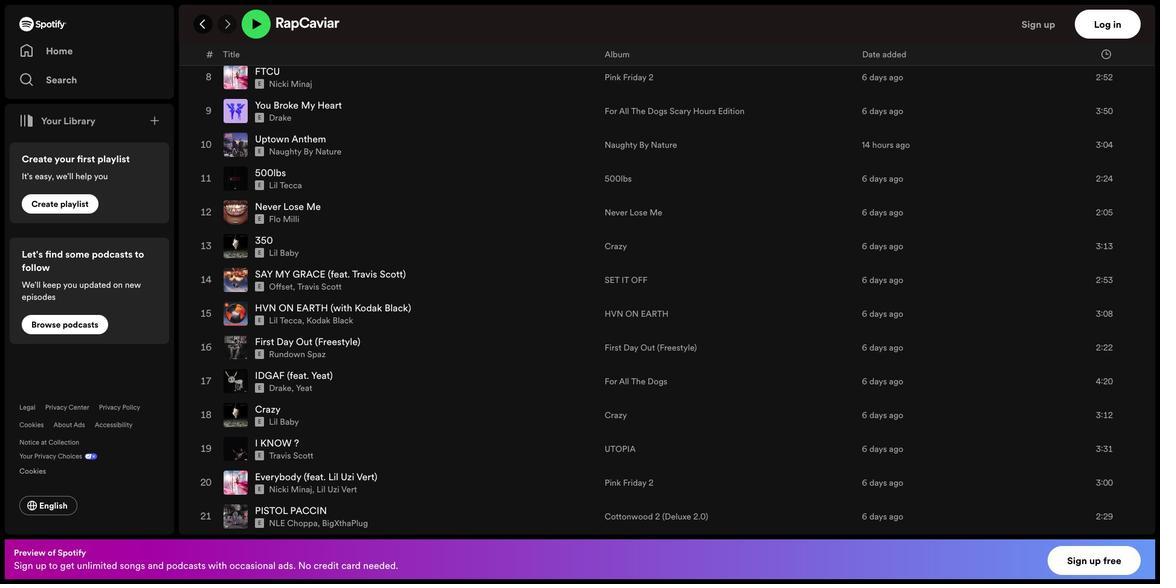 Task type: vqa. For each thing, say whether or not it's contained in the screenshot.
the left 'songs'
no



Task type: locate. For each thing, give the bounding box(es) containing it.
nicki minaj link
[[269, 78, 312, 90], [269, 484, 312, 496]]

1 the from the top
[[631, 105, 646, 117]]

mmhmm for mmhmm
[[605, 38, 639, 50]]

7 6 days ago from the top
[[862, 241, 903, 253]]

dogs left "scary"
[[648, 105, 668, 117]]

kodak left black
[[306, 315, 330, 327]]

to up new
[[135, 248, 144, 261]]

5 e from the top
[[258, 148, 261, 155]]

0 horizontal spatial lose
[[283, 200, 304, 213]]

0 horizontal spatial (freestyle)
[[315, 335, 360, 349]]

0 vertical spatial cookies
[[19, 421, 44, 430]]

1 pink friday 2 from the top
[[605, 71, 654, 84]]

everybody (feat. lil uzi vert) cell
[[224, 467, 595, 500]]

explicit element inside ftcu cell
[[255, 79, 264, 89]]

scott up everybody (feat. lil uzi vert) link
[[293, 450, 313, 462]]

uzi inside the everybody (feat. lil uzi vert) e
[[341, 471, 354, 484]]

me for never lose me
[[650, 207, 662, 219]]

cookies link up notice
[[19, 421, 44, 430]]

e inside first day out (freestyle) e
[[258, 351, 261, 358]]

podcasts up on
[[92, 248, 133, 261]]

1 vertical spatial drake
[[269, 383, 292, 395]]

9 days from the top
[[869, 308, 887, 320]]

anthem
[[292, 132, 326, 146]]

11 6 days ago from the top
[[862, 376, 903, 388]]

i know ? link
[[255, 437, 299, 450]]

0 vertical spatial lil tecca link
[[269, 180, 302, 192]]

you inside create your first playlist it's easy, we'll help you
[[94, 170, 108, 182]]

nicki up pistol
[[269, 484, 289, 496]]

1 horizontal spatial lose
[[630, 207, 648, 219]]

explicit element inside 'idgaf (feat. yeat)' cell
[[255, 384, 264, 393]]

0 vertical spatial you
[[94, 170, 108, 182]]

lil baby up i know ? link
[[269, 416, 299, 429]]

crazy cell
[[224, 400, 595, 432]]

5 6 days ago from the top
[[862, 173, 903, 185]]

playlist right first
[[97, 152, 130, 166]]

1 vertical spatial lil baby
[[269, 416, 299, 429]]

1 vertical spatial pink
[[605, 477, 621, 490]]

playlist inside create your first playlist it's easy, we'll help you
[[97, 152, 130, 166]]

1 vertical spatial pink friday 2
[[605, 477, 654, 490]]

0 vertical spatial nicki minaj link
[[269, 78, 312, 90]]

(deluxe
[[662, 511, 691, 523]]

up left of
[[35, 560, 47, 573]]

naughty by nature link down for all the dogs scary hours edition link
[[605, 139, 677, 151]]

nicki inside everybody (feat. lil uzi vert) cell
[[269, 484, 289, 496]]

ftcu cell
[[224, 61, 595, 94]]

nature down heart
[[315, 146, 341, 158]]

9 6 days ago from the top
[[862, 308, 903, 320]]

e inside 350 e
[[258, 250, 261, 257]]

1 horizontal spatial travis
[[297, 281, 319, 293]]

, for on
[[302, 315, 304, 327]]

cookies link down your privacy choices 'button'
[[19, 464, 56, 477]]

1 horizontal spatial on
[[625, 308, 639, 320]]

12 6 from the top
[[862, 410, 867, 422]]

day inside first day out (freestyle) e
[[277, 335, 293, 349]]

(freestyle) down hvn on earth "link"
[[657, 342, 697, 354]]

14 days from the top
[[869, 477, 887, 490]]

nicki inside ftcu cell
[[269, 78, 289, 90]]

2 nicki minaj link from the top
[[269, 484, 312, 496]]

explicit element inside everybody (feat. lil uzi vert) cell
[[255, 485, 264, 495]]

1 horizontal spatial bigxthaplug
[[322, 518, 368, 530]]

nicki minaj link up pistol paccin link
[[269, 484, 312, 496]]

new
[[125, 279, 141, 291]]

your inside button
[[41, 114, 61, 127]]

days for everybody (feat. lil uzi vert)
[[869, 477, 887, 490]]

create inside button
[[31, 198, 58, 210]]

keep
[[43, 279, 61, 291]]

8 e from the top
[[258, 250, 261, 257]]

4 e from the top
[[258, 114, 261, 122]]

1 vertical spatial dogs
[[648, 376, 668, 388]]

ago for you broke my heart
[[889, 105, 903, 117]]

7 e from the top
[[258, 216, 261, 223]]

crazy link up utopia link
[[605, 410, 627, 422]]

1 baby from the top
[[280, 247, 299, 259]]

e inside pistol paccin e
[[258, 520, 261, 528]]

days for 500lbs
[[869, 173, 887, 185]]

by down for all the dogs scary hours edition link
[[639, 139, 649, 151]]

0 horizontal spatial bigxthaplug
[[269, 44, 315, 56]]

# column header
[[206, 44, 213, 65]]

2 6 days ago from the top
[[862, 38, 903, 50]]

sign inside top bar and user menu element
[[1022, 18, 1042, 31]]

browse podcasts
[[31, 319, 98, 331]]

travis left ?
[[269, 450, 291, 462]]

0 vertical spatial pink friday 2 link
[[605, 71, 654, 84]]

by inside uptown anthem cell
[[304, 146, 313, 158]]

pink down utopia link
[[605, 477, 621, 490]]

lil uzi vert link
[[317, 484, 357, 496]]

uzi
[[341, 471, 354, 484], [328, 484, 339, 496]]

500lbs link up never lose me
[[605, 173, 632, 185]]

e inside idgaf (feat. yeat) e
[[258, 385, 261, 392]]

lil inside the everybody (feat. lil uzi vert) e
[[328, 471, 338, 484]]

ago for idgaf (feat. yeat)
[[889, 376, 903, 388]]

5 days from the top
[[869, 173, 887, 185]]

drake link left the yeat
[[269, 383, 292, 395]]

you for first
[[94, 170, 108, 182]]

2 lil baby link from the top
[[269, 416, 299, 429]]

7 explicit element from the top
[[255, 215, 264, 224]]

11 e from the top
[[258, 351, 261, 358]]

9 explicit element from the top
[[255, 282, 264, 292]]

drake left the yeat
[[269, 383, 292, 395]]

3 6 from the top
[[862, 71, 867, 84]]

e
[[258, 13, 261, 20], [258, 47, 261, 54], [258, 80, 261, 88], [258, 114, 261, 122], [258, 148, 261, 155], [258, 182, 261, 189], [258, 216, 261, 223], [258, 250, 261, 257], [258, 284, 261, 291], [258, 317, 261, 325], [258, 351, 261, 358], [258, 385, 261, 392], [258, 419, 261, 426], [258, 453, 261, 460], [258, 487, 261, 494], [258, 520, 261, 528]]

we'll
[[22, 279, 41, 291]]

me inside never lose me e
[[306, 200, 321, 213]]

6 for mmhmm
[[862, 38, 867, 50]]

first inside first day out (freestyle) e
[[255, 335, 274, 349]]

on down set it off link
[[625, 308, 639, 320]]

1 vertical spatial bigxthaplug
[[322, 518, 368, 530]]

create
[[22, 152, 52, 166], [31, 198, 58, 210]]

explicit element for 350
[[255, 248, 264, 258]]

ago for never lose me
[[889, 207, 903, 219]]

2 baby from the top
[[280, 416, 299, 429]]

pistol paccin cell
[[224, 501, 595, 534]]

drake link up uptown
[[269, 112, 292, 124]]

day down lil tecca , kodak black
[[277, 335, 293, 349]]

playlist
[[97, 152, 130, 166], [60, 198, 89, 210]]

baby inside crazy cell
[[280, 416, 299, 429]]

explicit element inside never lose me cell
[[255, 215, 264, 224]]

5 6 from the top
[[862, 173, 867, 185]]

for for idgaf (feat. yeat)
[[605, 376, 617, 388]]

spotify image
[[19, 17, 66, 31]]

1 horizontal spatial scott
[[321, 281, 342, 293]]

privacy up the "about"
[[45, 404, 67, 413]]

pink friday 2 link down album
[[605, 71, 654, 84]]

cell
[[204, 535, 214, 568], [224, 535, 595, 568], [605, 535, 852, 568], [862, 535, 1048, 568], [1057, 535, 1130, 568]]

0 vertical spatial 2
[[649, 71, 654, 84]]

minaj inside ftcu cell
[[291, 78, 312, 90]]

ago for uptown anthem
[[896, 139, 910, 151]]

travis inside the i know ? cell
[[269, 450, 291, 462]]

notice
[[19, 439, 39, 448]]

, inside hvn on earth (with kodak black) "cell"
[[302, 315, 304, 327]]

pink friday 2
[[605, 71, 654, 84], [605, 477, 654, 490]]

lil
[[269, 180, 278, 192], [269, 247, 278, 259], [269, 315, 278, 327], [269, 416, 278, 429], [328, 471, 338, 484], [317, 484, 325, 496]]

playlist down "help"
[[60, 198, 89, 210]]

occasional
[[229, 560, 276, 573]]

earth up first day out (freestyle)
[[641, 308, 669, 320]]

offset link
[[269, 281, 293, 293]]

hvn down set
[[605, 308, 623, 320]]

cottonwood
[[605, 511, 653, 523]]

log
[[1094, 18, 1111, 31]]

1 horizontal spatial day
[[624, 342, 638, 354]]

up left the log
[[1044, 18, 1055, 31]]

on down offset link
[[279, 302, 294, 315]]

15 6 from the top
[[862, 511, 867, 523]]

0 horizontal spatial earth
[[296, 302, 328, 315]]

pink friday 2 up cottonwood
[[605, 477, 654, 490]]

up inside top bar and user menu element
[[1044, 18, 1055, 31]]

rapcaviar
[[276, 17, 339, 31]]

travis inside say my grace (feat. travis scott) e
[[352, 268, 377, 281]]

12 e from the top
[[258, 385, 261, 392]]

legal link
[[19, 404, 36, 413]]

you for some
[[63, 279, 77, 291]]

, for (feat.
[[312, 484, 315, 496]]

baby
[[280, 247, 299, 259], [280, 416, 299, 429]]

lose inside never lose me e
[[283, 200, 304, 213]]

3 6 days ago from the top
[[862, 71, 903, 84]]

crazy up utopia link
[[605, 410, 627, 422]]

1 e from the top
[[258, 13, 261, 20]]

lil tecca link up never lose me e on the top left of page
[[269, 180, 302, 192]]

0 horizontal spatial 500lbs link
[[255, 166, 286, 180]]

0 vertical spatial travis scott link
[[297, 281, 342, 293]]

0 horizontal spatial never
[[255, 200, 281, 213]]

the for you broke my heart
[[631, 105, 646, 117]]

1 pink friday 2 link from the top
[[605, 71, 654, 84]]

day for first day out (freestyle)
[[624, 342, 638, 354]]

lil down the offset
[[269, 315, 278, 327]]

4 days from the top
[[869, 105, 887, 117]]

1 horizontal spatial your
[[41, 114, 61, 127]]

2 for ftcu
[[649, 71, 654, 84]]

drake inside 'idgaf (feat. yeat)' cell
[[269, 383, 292, 395]]

ago for everybody (feat. lil uzi vert)
[[889, 477, 903, 490]]

0 vertical spatial cookies link
[[19, 421, 44, 430]]

lottery
[[605, 4, 632, 16]]

0 horizontal spatial travis
[[269, 450, 291, 462]]

500lbs link down uptown
[[255, 166, 286, 180]]

2 for everybody (feat. lil uzi vert)
[[649, 477, 654, 490]]

2 pink friday 2 link from the top
[[605, 477, 654, 490]]

pistol paccin e
[[255, 505, 327, 528]]

explicit element inside the i know ? cell
[[255, 451, 264, 461]]

privacy policy link
[[99, 404, 140, 413]]

hvn
[[255, 302, 276, 315], [605, 308, 623, 320]]

travis scott link for travis
[[297, 281, 342, 293]]

0 horizontal spatial uzi
[[328, 484, 339, 496]]

1 horizontal spatial me
[[650, 207, 662, 219]]

1 horizontal spatial never
[[605, 207, 628, 219]]

2 6 from the top
[[862, 38, 867, 50]]

pink friday 2 for everybody (feat. lil uzi vert)
[[605, 477, 654, 490]]

cookies up notice
[[19, 421, 44, 430]]

your
[[41, 114, 61, 127], [19, 453, 33, 462]]

lil left vert
[[328, 471, 338, 484]]

browse podcasts link
[[22, 315, 108, 335]]

6 for ftcu
[[862, 71, 867, 84]]

baby inside the 350 cell
[[280, 247, 299, 259]]

tecca up first day out (freestyle) e
[[280, 315, 302, 327]]

2 horizontal spatial travis
[[352, 268, 377, 281]]

1 horizontal spatial first
[[605, 342, 621, 354]]

all for you broke my heart
[[619, 105, 629, 117]]

never
[[255, 200, 281, 213], [605, 207, 628, 219]]

create down easy,
[[31, 198, 58, 210]]

explicit element inside uptown anthem cell
[[255, 147, 264, 157]]

crazy link for 350
[[605, 241, 627, 253]]

2 up the cottonwood 2 (deluxe 2.0) link
[[649, 477, 654, 490]]

kodak right (with
[[355, 302, 382, 315]]

3 e from the top
[[258, 80, 261, 88]]

lil up know
[[269, 416, 278, 429]]

podcasts right browse
[[63, 319, 98, 331]]

create up easy,
[[22, 152, 52, 166]]

explicit element inside say my grace (feat. travis scott) cell
[[255, 282, 264, 292]]

0 vertical spatial lil baby
[[269, 247, 299, 259]]

pink
[[605, 71, 621, 84], [605, 477, 621, 490]]

cottonwood 2 (deluxe 2.0)
[[605, 511, 708, 523]]

for down album
[[605, 105, 617, 117]]

pistol paccin link
[[255, 505, 327, 518]]

1 explicit element from the top
[[255, 12, 264, 21]]

explicit element for pistol
[[255, 519, 264, 529]]

0 vertical spatial your
[[41, 114, 61, 127]]

0 horizontal spatial out
[[296, 335, 312, 349]]

1 horizontal spatial kodak
[[355, 302, 382, 315]]

lil up never lose me e on the top left of page
[[269, 180, 278, 192]]

days for first day out (freestyle)
[[869, 342, 887, 354]]

14 e from the top
[[258, 453, 261, 460]]

1 horizontal spatial up
[[1044, 18, 1055, 31]]

, inside everybody (feat. lil uzi vert) cell
[[312, 484, 315, 496]]

1 vertical spatial create
[[31, 198, 58, 210]]

episodes
[[22, 291, 56, 303]]

hours
[[872, 139, 894, 151]]

hvn inside hvn on earth (with kodak black) e
[[255, 302, 276, 315]]

policy
[[122, 404, 140, 413]]

you right "help"
[[94, 170, 108, 182]]

0 horizontal spatial kodak
[[306, 315, 330, 327]]

(freestyle) down black
[[315, 335, 360, 349]]

6 days ago for ftcu
[[862, 71, 903, 84]]

dogs down first day out (freestyle)
[[648, 376, 668, 388]]

day up for all the dogs "link"
[[624, 342, 638, 354]]

0 horizontal spatial first day out (freestyle) link
[[255, 335, 360, 349]]

1 all from the top
[[619, 105, 629, 117]]

310babii
[[269, 10, 301, 22]]

0 horizontal spatial day
[[277, 335, 293, 349]]

6 6 from the top
[[862, 207, 867, 219]]

1 horizontal spatial uzi
[[341, 471, 354, 484]]

hvn down offset link
[[255, 302, 276, 315]]

8 6 days ago from the top
[[862, 274, 903, 287]]

5 explicit element from the top
[[255, 147, 264, 157]]

14 6 days ago from the top
[[862, 477, 903, 490]]

0 horizontal spatial naughty by nature link
[[269, 146, 341, 158]]

tecca inside 500lbs cell
[[280, 180, 302, 192]]

1 horizontal spatial 500lbs
[[605, 173, 632, 185]]

privacy up accessibility "link"
[[99, 404, 121, 413]]

1 vertical spatial to
[[49, 560, 58, 573]]

1 pink from the top
[[605, 71, 621, 84]]

naughty by nature link up lil tecca
[[269, 146, 341, 158]]

2 horizontal spatial up
[[1089, 555, 1101, 568]]

explicit element inside mmhmm cell
[[255, 45, 264, 55]]

0 vertical spatial baby
[[280, 247, 299, 259]]

1 vertical spatial friday
[[623, 477, 647, 490]]

ago for pistol paccin
[[889, 511, 903, 523]]

(freestyle) for first day out (freestyle) e
[[315, 335, 360, 349]]

create playlist
[[31, 198, 89, 210]]

0 vertical spatial drake
[[269, 112, 292, 124]]

e inside uptown anthem e
[[258, 148, 261, 155]]

15 6 days ago from the top
[[862, 511, 903, 523]]

all for idgaf (feat. yeat)
[[619, 376, 629, 388]]

first
[[255, 335, 274, 349], [605, 342, 621, 354]]

explicit element
[[255, 12, 264, 21], [255, 45, 264, 55], [255, 79, 264, 89], [255, 113, 264, 123], [255, 147, 264, 157], [255, 181, 264, 190], [255, 215, 264, 224], [255, 248, 264, 258], [255, 282, 264, 292], [255, 316, 264, 326], [255, 350, 264, 360], [255, 384, 264, 393], [255, 418, 264, 427], [255, 451, 264, 461], [255, 485, 264, 495], [255, 519, 264, 529]]

crazy up set
[[605, 241, 627, 253]]

explicit element for first
[[255, 350, 264, 360]]

explicit element inside 500lbs cell
[[255, 181, 264, 190]]

title
[[223, 48, 240, 60]]

0 vertical spatial all
[[619, 105, 629, 117]]

by for naughty by nature link to the left
[[304, 146, 313, 158]]

12 explicit element from the top
[[255, 384, 264, 393]]

explicit element inside hvn on earth (with kodak black) "cell"
[[255, 316, 264, 326]]

first day out (freestyle) link down lil tecca , kodak black
[[255, 335, 360, 349]]

0 vertical spatial for
[[605, 105, 617, 117]]

6 days ago for say my grace (feat. travis scott)
[[862, 274, 903, 287]]

(feat. inside idgaf (feat. yeat) e
[[287, 369, 309, 383]]

minaj up you broke my heart link
[[291, 78, 312, 90]]

2 explicit element from the top
[[255, 45, 264, 55]]

0 vertical spatial pink
[[605, 71, 621, 84]]

for down first day out (freestyle)
[[605, 376, 617, 388]]

10 6 from the top
[[862, 342, 867, 354]]

1 horizontal spatial you
[[94, 170, 108, 182]]

mmhmm link inside cell
[[255, 31, 294, 44]]

6 6 days ago from the top
[[862, 207, 903, 219]]

(freestyle) for first day out (freestyle)
[[657, 342, 697, 354]]

create playlist button
[[22, 195, 98, 214]]

you inside let's find some podcasts to follow we'll keep you updated on new episodes
[[63, 279, 77, 291]]

friday for everybody (feat. lil uzi vert)
[[623, 477, 647, 490]]

days
[[869, 4, 887, 16], [869, 38, 887, 50], [869, 71, 887, 84], [869, 105, 887, 117], [869, 173, 887, 185], [869, 207, 887, 219], [869, 241, 887, 253], [869, 274, 887, 287], [869, 308, 887, 320], [869, 342, 887, 354], [869, 376, 887, 388], [869, 410, 887, 422], [869, 444, 887, 456], [869, 477, 887, 490], [869, 511, 887, 523]]

0 horizontal spatial you
[[63, 279, 77, 291]]

350 cell
[[224, 230, 595, 263]]

tecca up never lose me e on the top left of page
[[280, 180, 302, 192]]

2 left (deluxe
[[655, 511, 660, 523]]

lil baby up my
[[269, 247, 299, 259]]

1 vertical spatial bigxthaplug link
[[322, 518, 368, 530]]

minaj for nicki minaj
[[291, 78, 312, 90]]

friday up cottonwood
[[623, 477, 647, 490]]

0 vertical spatial pink friday 2
[[605, 71, 654, 84]]

crazy for crazy
[[605, 410, 627, 422]]

e inside "you broke my heart e"
[[258, 114, 261, 122]]

0 vertical spatial create
[[22, 152, 52, 166]]

scott inside cell
[[321, 281, 342, 293]]

say my grace (feat. travis scott) link
[[255, 268, 406, 281]]

go back image
[[198, 19, 208, 29]]

1 vertical spatial nicki minaj link
[[269, 484, 312, 496]]

0 vertical spatial (feat.
[[328, 268, 350, 281]]

nature
[[651, 139, 677, 151], [315, 146, 341, 158]]

1 nicki from the top
[[269, 78, 289, 90]]

ago for hvn on earth (with kodak black)
[[889, 308, 903, 320]]

lil baby inside the 350 cell
[[269, 247, 299, 259]]

out inside first day out (freestyle) e
[[296, 335, 312, 349]]

1 horizontal spatial playlist
[[97, 152, 130, 166]]

edition
[[718, 105, 745, 117]]

help
[[76, 170, 92, 182]]

nature inside uptown anthem cell
[[315, 146, 341, 158]]

pistol
[[255, 505, 288, 518]]

6 for crazy
[[862, 410, 867, 422]]

your left the library
[[41, 114, 61, 127]]

uptown anthem cell
[[224, 129, 595, 161]]

1 friday from the top
[[623, 71, 647, 84]]

13 6 from the top
[[862, 444, 867, 456]]

13 explicit element from the top
[[255, 418, 264, 427]]

lil up my
[[269, 247, 278, 259]]

0 horizontal spatial to
[[49, 560, 58, 573]]

naughty by nature inside uptown anthem cell
[[269, 146, 341, 158]]

2 pink from the top
[[605, 477, 621, 490]]

8 days from the top
[[869, 274, 887, 287]]

7 6 from the top
[[862, 241, 867, 253]]

cookies down your privacy choices 'button'
[[19, 466, 46, 477]]

0 horizontal spatial bigxthaplug link
[[269, 44, 315, 56]]

you broke my heart e
[[255, 99, 342, 122]]

pink friday 2 link for everybody (feat. lil uzi vert)
[[605, 477, 654, 490]]

1 vertical spatial scott
[[293, 450, 313, 462]]

1 vertical spatial (feat.
[[287, 369, 309, 383]]

500lbs inside cell
[[255, 166, 286, 180]]

nature down for all the dogs scary hours edition link
[[651, 139, 677, 151]]

lose
[[283, 200, 304, 213], [630, 207, 648, 219]]

scary
[[670, 105, 691, 117]]

home
[[46, 44, 73, 57]]

explicit element for crazy
[[255, 418, 264, 427]]

lil baby inside crazy cell
[[269, 416, 299, 429]]

on inside hvn on earth (with kodak black) e
[[279, 302, 294, 315]]

10 e from the top
[[258, 317, 261, 325]]

you broke my heart cell
[[224, 95, 595, 128]]

lil tecca link up rundown
[[269, 315, 302, 327]]

0 vertical spatial bigxthaplug link
[[269, 44, 315, 56]]

6 for everybody (feat. lil uzi vert)
[[862, 477, 867, 490]]

13 e from the top
[[258, 419, 261, 426]]

e inside 'crazy e'
[[258, 419, 261, 426]]

flo milli link
[[269, 213, 299, 226]]

sign inside preview of spotify sign up to get unlimited songs and podcasts with occasional ads. no credit card needed.
[[14, 560, 33, 573]]

drake up uptown
[[269, 112, 292, 124]]

4 6 days ago from the top
[[862, 105, 903, 117]]

1 vertical spatial cookies
[[19, 466, 46, 477]]

first day out (freestyle) link inside cell
[[255, 335, 360, 349]]

credit
[[314, 560, 339, 573]]

1 horizontal spatial bigxthaplug link
[[322, 518, 368, 530]]

2 cell from the left
[[224, 535, 595, 568]]

(feat. for yeat)
[[287, 369, 309, 383]]

0 horizontal spatial up
[[35, 560, 47, 573]]

explicit element for idgaf
[[255, 384, 264, 393]]

6 for first day out (freestyle)
[[862, 342, 867, 354]]

date added
[[862, 48, 907, 60]]

0 horizontal spatial hvn
[[255, 302, 276, 315]]

e inside say my grace (feat. travis scott) e
[[258, 284, 261, 291]]

4 6 from the top
[[862, 105, 867, 117]]

lil inside the 350 cell
[[269, 247, 278, 259]]

1 tecca from the top
[[280, 180, 302, 192]]

2 down # row
[[649, 71, 654, 84]]

6 explicit element from the top
[[255, 181, 264, 190]]

pink friday 2 for ftcu
[[605, 71, 654, 84]]

nicki minaj
[[269, 78, 312, 90]]

500lbs cell
[[224, 163, 595, 195]]

15 e from the top
[[258, 487, 261, 494]]

bigxthaplug link down rapcaviar
[[269, 44, 315, 56]]

explicit element inside crazy cell
[[255, 418, 264, 427]]

podcasts
[[92, 248, 133, 261], [63, 319, 98, 331], [166, 560, 206, 573]]

# row
[[194, 44, 1140, 65]]

6 for say my grace (feat. travis scott)
[[862, 274, 867, 287]]

naughty
[[605, 139, 637, 151], [269, 146, 302, 158]]

the left "scary"
[[631, 105, 646, 117]]

(feat. inside say my grace (feat. travis scott) e
[[328, 268, 350, 281]]

(freestyle) inside first day out (freestyle) e
[[315, 335, 360, 349]]

mmhmm link down 310babii link
[[255, 31, 294, 44]]

500lbs e
[[255, 166, 286, 189]]

2 pink friday 2 from the top
[[605, 477, 654, 490]]

up left free
[[1089, 555, 1101, 568]]

2 nicki from the top
[[269, 484, 289, 496]]

0 vertical spatial friday
[[623, 71, 647, 84]]

ago for crazy
[[889, 410, 903, 422]]

bigxthaplug down rapcaviar
[[269, 44, 315, 56]]

0 vertical spatial the
[[631, 105, 646, 117]]

nle
[[269, 518, 285, 530]]

2 vertical spatial (feat.
[[304, 471, 326, 484]]

travis scott link
[[297, 281, 342, 293], [269, 450, 313, 462]]

sign up
[[1022, 18, 1055, 31]]

ago for say my grace (feat. travis scott)
[[889, 274, 903, 287]]

explicit element inside you broke my heart cell
[[255, 113, 264, 123]]

drake
[[269, 112, 292, 124], [269, 383, 292, 395]]

lil tecca link
[[269, 180, 302, 192], [269, 315, 302, 327]]

first
[[77, 152, 95, 166]]

14 explicit element from the top
[[255, 451, 264, 461]]

1 drake link from the top
[[269, 112, 292, 124]]

travis left scott)
[[352, 268, 377, 281]]

1 horizontal spatial never lose me link
[[605, 207, 662, 219]]

lil baby link inside crazy cell
[[269, 416, 299, 429]]

1 horizontal spatial to
[[135, 248, 144, 261]]

set it off
[[605, 274, 648, 287]]

6 days ago for hvn on earth (with kodak black)
[[862, 308, 903, 320]]

1 horizontal spatial hvn
[[605, 308, 623, 320]]

, inside pistol paccin cell
[[318, 518, 320, 530]]

0 vertical spatial minaj
[[291, 78, 312, 90]]

2 vertical spatial podcasts
[[166, 560, 206, 573]]

1 vertical spatial the
[[631, 376, 646, 388]]

1 minaj from the top
[[291, 78, 312, 90]]

earth inside hvn on earth (with kodak black) e
[[296, 302, 328, 315]]

your down notice
[[19, 453, 33, 462]]

8 explicit element from the top
[[255, 248, 264, 258]]

sign for sign up free
[[1067, 555, 1087, 568]]

1 lil baby from the top
[[269, 247, 299, 259]]

naughty by nature
[[605, 139, 677, 151], [269, 146, 341, 158]]

500lbs up never lose me
[[605, 173, 632, 185]]

13 6 days ago from the top
[[862, 444, 903, 456]]

find
[[45, 248, 63, 261]]

0 vertical spatial scott
[[321, 281, 342, 293]]

explicit element inside pistol paccin cell
[[255, 519, 264, 529]]

6 e from the top
[[258, 182, 261, 189]]

15 explicit element from the top
[[255, 485, 264, 495]]

hvn for hvn on earth (with kodak black) e
[[255, 302, 276, 315]]

2 drake from the top
[[269, 383, 292, 395]]

2 friday from the top
[[623, 477, 647, 490]]

2 lil baby from the top
[[269, 416, 299, 429]]

updated
[[79, 279, 111, 291]]

5 cell from the left
[[1057, 535, 1130, 568]]

nicki minaj link up broke
[[269, 78, 312, 90]]

3 explicit element from the top
[[255, 79, 264, 89]]

explicit element inside the 350 cell
[[255, 248, 264, 258]]

, inside say my grace (feat. travis scott) cell
[[293, 281, 295, 293]]

podcasts right and
[[166, 560, 206, 573]]

create inside create your first playlist it's easy, we'll help you
[[22, 152, 52, 166]]

mmhmm
[[255, 31, 294, 44], [605, 38, 639, 50]]

1 vertical spatial drake link
[[269, 383, 292, 395]]

0 horizontal spatial naughty
[[269, 146, 302, 158]]

1 vertical spatial playlist
[[60, 198, 89, 210]]

for all the dogs scary hours edition
[[605, 105, 745, 117]]

by for the rightmost naughty by nature link
[[639, 139, 649, 151]]

first up idgaf
[[255, 335, 274, 349]]

0 vertical spatial tecca
[[280, 180, 302, 192]]

15 days from the top
[[869, 511, 887, 523]]

mmhmm e
[[255, 31, 294, 54]]

crazy for 350
[[605, 241, 627, 253]]

hvn for hvn on earth
[[605, 308, 623, 320]]

first for first day out (freestyle)
[[605, 342, 621, 354]]

10 6 days ago from the top
[[862, 342, 903, 354]]

16 explicit element from the top
[[255, 519, 264, 529]]

0 vertical spatial to
[[135, 248, 144, 261]]

mmhmm down 310babii link
[[255, 31, 294, 44]]

naughty by nature up lil tecca
[[269, 146, 341, 158]]

days for mmhmm
[[869, 38, 887, 50]]

lil baby for crazy
[[269, 416, 299, 429]]

crazy link up set
[[605, 241, 627, 253]]

2 tecca from the top
[[280, 315, 302, 327]]

(feat. inside the everybody (feat. lil uzi vert) e
[[304, 471, 326, 484]]

14 6 from the top
[[862, 477, 867, 490]]

dogs for you broke my heart
[[648, 105, 668, 117]]

bigxthaplug link down vert
[[322, 518, 368, 530]]

13 days from the top
[[869, 444, 887, 456]]

explicit element inside first day out (freestyle) cell
[[255, 350, 264, 360]]

by right uptown
[[304, 146, 313, 158]]

you right keep
[[63, 279, 77, 291]]

1 vertical spatial your
[[19, 453, 33, 462]]

0 vertical spatial dogs
[[648, 105, 668, 117]]

playlist inside create playlist button
[[60, 198, 89, 210]]

0 horizontal spatial scott
[[293, 450, 313, 462]]

6 days from the top
[[869, 207, 887, 219]]

, inside 'idgaf (feat. yeat)' cell
[[292, 383, 294, 395]]

bigxthaplug inside mmhmm cell
[[269, 44, 315, 56]]

cottonwood 2 (deluxe 2.0) link
[[605, 511, 708, 523]]

travis scott link for ?
[[269, 450, 313, 462]]

podcasts inside preview of spotify sign up to get unlimited songs and podcasts with occasional ads. no credit card needed.
[[166, 560, 206, 573]]

about ads link
[[53, 421, 85, 430]]

let's find some podcasts to follow we'll keep you updated on new episodes
[[22, 248, 144, 303]]

2 cookies from the top
[[19, 466, 46, 477]]

0 vertical spatial playlist
[[97, 152, 130, 166]]

1 lil baby link from the top
[[269, 247, 299, 259]]

pink friday 2 down album
[[605, 71, 654, 84]]

naughty by nature down for all the dogs scary hours edition link
[[605, 139, 677, 151]]

10 explicit element from the top
[[255, 316, 264, 326]]

mmhmm inside cell
[[255, 31, 294, 44]]

out for first day out (freestyle) e
[[296, 335, 312, 349]]

0 horizontal spatial your
[[19, 453, 33, 462]]

500lbs down uptown
[[255, 166, 286, 180]]

minaj up paccin
[[291, 484, 312, 496]]

to
[[135, 248, 144, 261], [49, 560, 58, 573]]

notice at collection link
[[19, 439, 79, 448]]

2 all from the top
[[619, 376, 629, 388]]

at
[[41, 439, 47, 448]]

the
[[631, 105, 646, 117], [631, 376, 646, 388]]

3:04
[[1096, 139, 1113, 151]]

11 explicit element from the top
[[255, 350, 264, 360]]

0 horizontal spatial first
[[255, 335, 274, 349]]

bigxthaplug down vert
[[322, 518, 368, 530]]

scott up hvn on earth (with kodak black) link
[[321, 281, 342, 293]]

baby up ?
[[280, 416, 299, 429]]

lil baby link up my
[[269, 247, 299, 259]]

6 for pistol paccin
[[862, 511, 867, 523]]

crazy inside cell
[[255, 403, 281, 416]]

2 minaj from the top
[[291, 484, 312, 496]]

3 days from the top
[[869, 71, 887, 84]]

explicit element for uptown
[[255, 147, 264, 157]]

mmhmm link down lottery
[[605, 38, 639, 50]]

earth for hvn on earth
[[641, 308, 669, 320]]

6 for idgaf (feat. yeat)
[[862, 376, 867, 388]]

1 drake from the top
[[269, 112, 292, 124]]

top bar and user menu element
[[179, 5, 1155, 44]]

by
[[639, 139, 649, 151], [304, 146, 313, 158]]

never inside never lose me e
[[255, 200, 281, 213]]

drake inside you broke my heart cell
[[269, 112, 292, 124]]

1 horizontal spatial mmhmm
[[605, 38, 639, 50]]

0 vertical spatial drake link
[[269, 112, 292, 124]]

the down first day out (freestyle)
[[631, 376, 646, 388]]



Task type: describe. For each thing, give the bounding box(es) containing it.
e inside hvn on earth (with kodak black) e
[[258, 317, 261, 325]]

your privacy choices
[[19, 453, 82, 462]]

travis scott
[[269, 450, 313, 462]]

1 cell from the left
[[204, 535, 214, 568]]

500lbs link inside cell
[[255, 166, 286, 180]]

everybody (feat. lil uzi vert) link
[[255, 471, 377, 484]]

ads.
[[278, 560, 296, 573]]

explicit element for ftcu
[[255, 79, 264, 89]]

of
[[48, 547, 56, 560]]

say my grace (feat. travis scott) cell
[[224, 264, 595, 297]]

nicki for nicki minaj , lil uzi vert
[[269, 484, 289, 496]]

2:05
[[1096, 207, 1113, 219]]

rundown spaz
[[269, 349, 326, 361]]

search link
[[19, 68, 160, 92]]

nicki minaj link inside ftcu cell
[[269, 78, 312, 90]]

3:00
[[1096, 477, 1113, 490]]

bigxthaplug link for mmhmm
[[269, 44, 315, 56]]

1 vertical spatial podcasts
[[63, 319, 98, 331]]

nicki for nicki minaj
[[269, 78, 289, 90]]

2 vertical spatial 2
[[655, 511, 660, 523]]

the for idgaf (feat. yeat)
[[631, 376, 646, 388]]

follow
[[22, 261, 50, 274]]

log in
[[1094, 18, 1122, 31]]

explicit element for hvn
[[255, 316, 264, 326]]

podcasts inside let's find some podcasts to follow we'll keep you updated on new episodes
[[92, 248, 133, 261]]

set
[[605, 274, 620, 287]]

your library
[[41, 114, 96, 127]]

2 lil tecca link from the top
[[269, 315, 302, 327]]

ads
[[74, 421, 85, 430]]

tecca for lil tecca
[[280, 180, 302, 192]]

hvn on earth (with kodak black) e
[[255, 302, 411, 325]]

days for crazy
[[869, 410, 887, 422]]

1 cookies from the top
[[19, 421, 44, 430]]

say
[[255, 268, 273, 281]]

duration element
[[1102, 49, 1111, 59]]

2 cookies link from the top
[[19, 464, 56, 477]]

scott)
[[380, 268, 406, 281]]

explicit element for 500lbs
[[255, 181, 264, 190]]

1 horizontal spatial first day out (freestyle) link
[[605, 342, 697, 354]]

ago for 500lbs
[[889, 173, 903, 185]]

out for first day out (freestyle)
[[641, 342, 655, 354]]

, for paccin
[[318, 518, 320, 530]]

never for never lose me
[[605, 207, 628, 219]]

6 for hvn on earth (with kodak black)
[[862, 308, 867, 320]]

explicit element for say
[[255, 282, 264, 292]]

explicit element for you
[[255, 113, 264, 123]]

me for never lose me e
[[306, 200, 321, 213]]

idgaf
[[255, 369, 285, 383]]

up for sign up
[[1044, 18, 1055, 31]]

e inside 310babii cell
[[258, 13, 261, 20]]

6 days ago for 500lbs
[[862, 173, 903, 185]]

explicit element inside 310babii cell
[[255, 12, 264, 21]]

first day out (freestyle) cell
[[224, 332, 595, 364]]

ago for mmhmm
[[889, 38, 903, 50]]

6 days ago for i know ?
[[862, 444, 903, 456]]

album
[[605, 48, 630, 60]]

1 horizontal spatial naughty
[[605, 139, 637, 151]]

accessibility link
[[95, 421, 133, 430]]

1 cookies link from the top
[[19, 421, 44, 430]]

my
[[275, 268, 290, 281]]

days for 350
[[869, 241, 887, 253]]

1 horizontal spatial mmhmm link
[[605, 38, 639, 50]]

in
[[1113, 18, 1122, 31]]

0 horizontal spatial never lose me link
[[255, 200, 321, 213]]

up inside preview of spotify sign up to get unlimited songs and podcasts with occasional ads. no credit card needed.
[[35, 560, 47, 573]]

i know ? cell
[[224, 433, 595, 466]]

main element
[[5, 5, 174, 535]]

idgaf (feat. yeat) e
[[255, 369, 333, 392]]

easy,
[[35, 170, 54, 182]]

350 link
[[255, 234, 273, 247]]

yeat link
[[296, 383, 312, 395]]

yeat
[[296, 383, 312, 395]]

baby for crazy
[[280, 416, 299, 429]]

lil baby link for crazy
[[269, 416, 299, 429]]

california consumer privacy act (ccpa) opt-out icon image
[[82, 453, 97, 464]]

some
[[65, 248, 89, 261]]

days for idgaf (feat. yeat)
[[869, 376, 887, 388]]

days for you broke my heart
[[869, 105, 887, 117]]

earth for hvn on earth (with kodak black) e
[[296, 302, 328, 315]]

lil inside hvn on earth (with kodak black) "cell"
[[269, 315, 278, 327]]

e inside never lose me e
[[258, 216, 261, 223]]

lil baby for 350
[[269, 247, 299, 259]]

1 6 from the top
[[862, 4, 867, 16]]

privacy center link
[[45, 404, 89, 413]]

#
[[206, 47, 213, 61]]

your for your library
[[41, 114, 61, 127]]

privacy for privacy policy
[[99, 404, 121, 413]]

6 days ago for 350
[[862, 241, 903, 253]]

days for i know ?
[[869, 444, 887, 456]]

1 days from the top
[[869, 4, 887, 16]]

we'll
[[56, 170, 73, 182]]

naughty inside uptown anthem cell
[[269, 146, 302, 158]]

on for hvn on earth (with kodak black) e
[[279, 302, 294, 315]]

up for sign up free
[[1089, 555, 1101, 568]]

bigxthaplug inside pistol paccin cell
[[322, 518, 368, 530]]

log in button
[[1075, 10, 1141, 39]]

500lbs for 500lbs
[[605, 173, 632, 185]]

3:31
[[1096, 444, 1113, 456]]

everybody (feat. lil uzi vert) e
[[255, 471, 377, 494]]

3:12
[[1096, 410, 1113, 422]]

6 days ago for pistol paccin
[[862, 511, 903, 523]]

hvn on earth (with kodak black) cell
[[224, 298, 595, 331]]

your privacy choices button
[[19, 453, 82, 462]]

to inside let's find some podcasts to follow we'll keep you updated on new episodes
[[135, 248, 144, 261]]

bigxthaplug link for nle
[[322, 518, 368, 530]]

500lbs for 500lbs e
[[255, 166, 286, 180]]

never for never lose me e
[[255, 200, 281, 213]]

4 cell from the left
[[862, 535, 1048, 568]]

privacy for privacy center
[[45, 404, 67, 413]]

drake , yeat
[[269, 383, 312, 395]]

know
[[260, 437, 292, 450]]

6 days ago for idgaf (feat. yeat)
[[862, 376, 903, 388]]

accessibility
[[95, 421, 133, 430]]

first day out (freestyle)
[[605, 342, 697, 354]]

kodak black link
[[306, 315, 353, 327]]

crazy link for crazy
[[605, 410, 627, 422]]

lil inside 500lbs cell
[[269, 180, 278, 192]]

lose for never lose me
[[630, 207, 648, 219]]

350
[[255, 234, 273, 247]]

e inside mmhmm e
[[258, 47, 261, 54]]

rundown
[[269, 349, 305, 361]]

never lose me e
[[255, 200, 321, 223]]

black
[[333, 315, 353, 327]]

to inside preview of spotify sign up to get unlimited songs and podcasts with occasional ads. no credit card needed.
[[49, 560, 58, 573]]

3 cell from the left
[[605, 535, 852, 568]]

e inside the ftcu e
[[258, 80, 261, 88]]

library
[[63, 114, 96, 127]]

first day out (freestyle) e
[[255, 335, 360, 358]]

3:08
[[1096, 308, 1113, 320]]

6 days ago for crazy
[[862, 410, 903, 422]]

e inside i know ? e
[[258, 453, 261, 460]]

black)
[[385, 302, 411, 315]]

2.0)
[[693, 511, 708, 523]]

4:20
[[1096, 376, 1113, 388]]

explicit element for never
[[255, 215, 264, 224]]

1 horizontal spatial 500lbs link
[[605, 173, 632, 185]]

?
[[294, 437, 299, 450]]

never lose me cell
[[224, 196, 595, 229]]

pink for ftcu
[[605, 71, 621, 84]]

about ads
[[53, 421, 85, 430]]

everybody
[[255, 471, 301, 484]]

ago for i know ?
[[889, 444, 903, 456]]

nicki minaj link inside everybody (feat. lil uzi vert) cell
[[269, 484, 312, 496]]

6 for 350
[[862, 241, 867, 253]]

6 days ago for everybody (feat. lil uzi vert)
[[862, 477, 903, 490]]

spotify
[[58, 547, 86, 560]]

2 drake link from the top
[[269, 383, 292, 395]]

let's
[[22, 248, 43, 261]]

pink friday 2 link for ftcu
[[605, 71, 654, 84]]

6 for never lose me
[[862, 207, 867, 219]]

6 days ago for you broke my heart
[[862, 105, 903, 117]]

uptown anthem link
[[255, 132, 326, 146]]

e inside 500lbs e
[[258, 182, 261, 189]]

2:22
[[1096, 342, 1113, 354]]

flo milli
[[269, 213, 299, 226]]

drake for drake , yeat
[[269, 383, 292, 395]]

offset , travis scott
[[269, 281, 342, 293]]

lil inside crazy cell
[[269, 416, 278, 429]]

310babii cell
[[224, 0, 595, 26]]

6 for you broke my heart
[[862, 105, 867, 117]]

(feat. for lil
[[304, 471, 326, 484]]

lil baby link for 350
[[269, 247, 299, 259]]

6 days ago for never lose me
[[862, 207, 903, 219]]

songs
[[120, 560, 145, 573]]

1 horizontal spatial naughty by nature
[[605, 139, 677, 151]]

legal
[[19, 404, 36, 413]]

explicit element for everybody
[[255, 485, 264, 495]]

lil up paccin
[[317, 484, 325, 496]]

crazy e
[[255, 403, 281, 426]]

go forward image
[[222, 19, 232, 29]]

privacy down at
[[34, 453, 56, 462]]

hours
[[693, 105, 716, 117]]

pink for everybody (feat. lil uzi vert)
[[605, 477, 621, 490]]

ago for first day out (freestyle)
[[889, 342, 903, 354]]

scott inside the i know ? cell
[[293, 450, 313, 462]]

utopia link
[[605, 444, 636, 456]]

1 lil tecca link from the top
[[269, 180, 302, 192]]

ftcu
[[255, 65, 280, 78]]

1 6 days ago from the top
[[862, 4, 903, 16]]

6 days ago for mmhmm
[[862, 38, 903, 50]]

mmhmm cell
[[224, 27, 595, 60]]

lottery pick link
[[605, 4, 650, 16]]

e inside the everybody (feat. lil uzi vert) e
[[258, 487, 261, 494]]

nicki minaj , lil uzi vert
[[269, 484, 357, 496]]

ago for ftcu
[[889, 71, 903, 84]]

create for playlist
[[31, 198, 58, 210]]

lottery pick
[[605, 4, 650, 16]]

crazy link down drake , yeat
[[255, 403, 281, 416]]

on for hvn on earth
[[625, 308, 639, 320]]

2:52
[[1096, 71, 1113, 84]]

i know ? e
[[255, 437, 299, 460]]

explicit element for mmhmm
[[255, 45, 264, 55]]

days for never lose me
[[869, 207, 887, 219]]

flo
[[269, 213, 281, 226]]

english button
[[19, 497, 77, 516]]

hvn on earth (with kodak black) link
[[255, 302, 411, 315]]

minaj for nicki minaj , lil uzi vert
[[291, 484, 312, 496]]

days for hvn on earth (with kodak black)
[[869, 308, 887, 320]]

idgaf (feat. yeat) cell
[[224, 366, 595, 398]]

6 days ago for first day out (freestyle)
[[862, 342, 903, 354]]

1 horizontal spatial naughty by nature link
[[605, 139, 677, 151]]

first for first day out (freestyle) e
[[255, 335, 274, 349]]

choices
[[58, 453, 82, 462]]

ago for 350
[[889, 241, 903, 253]]

kodak inside hvn on earth (with kodak black) e
[[355, 302, 382, 315]]

my
[[301, 99, 315, 112]]

2:53
[[1096, 274, 1113, 287]]

1 horizontal spatial nature
[[651, 139, 677, 151]]

preview of spotify sign up to get unlimited songs and podcasts with occasional ads. no credit card needed.
[[14, 547, 398, 573]]

pick
[[634, 4, 650, 16]]

baby for 350
[[280, 247, 299, 259]]

uptown anthem e
[[255, 132, 326, 155]]

duration image
[[1102, 49, 1111, 59]]

days for pistol paccin
[[869, 511, 887, 523]]



